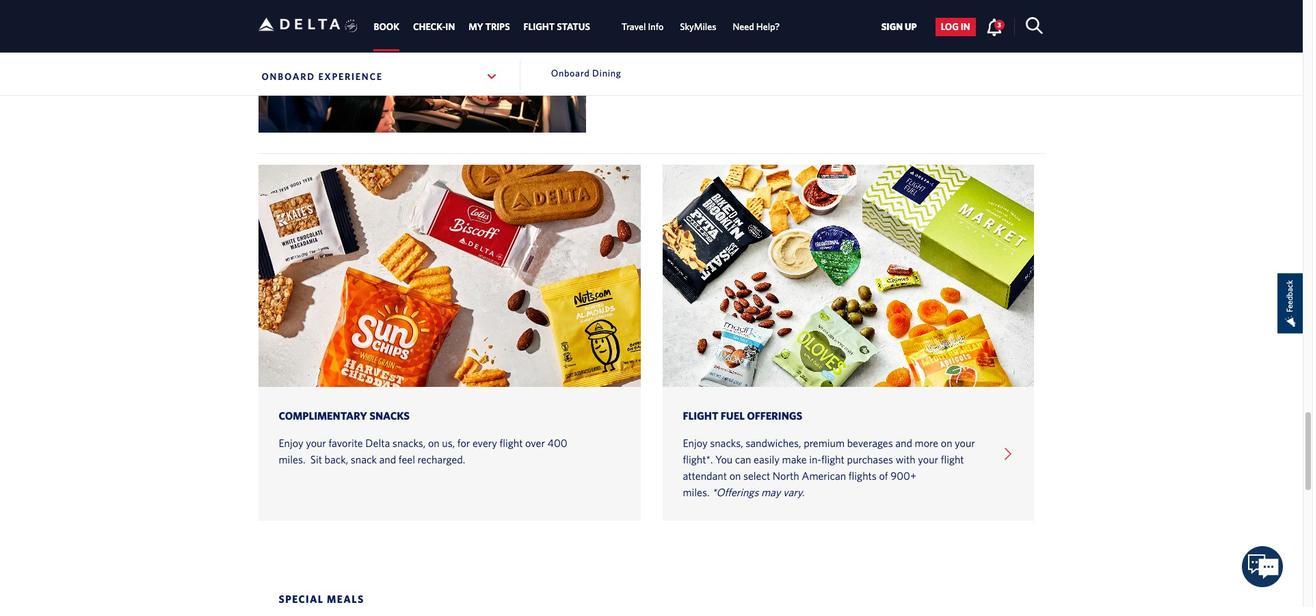 Task type: describe. For each thing, give the bounding box(es) containing it.
international
[[640, 9, 698, 22]]

and inside enjoy snacks, sandwiches, premium beverages and more on your flight*. you can easily make in-flight purchases with your flight attendant on select north american flights of 900+ miles.
[[895, 437, 912, 450]]

for inside enjoy your favorite delta snacks, on us, for every flight over 400 miles.  sit back, snack and feel recharged.
[[457, 437, 470, 450]]

special meals
[[279, 594, 364, 606]]

onboard experience button
[[258, 59, 501, 94]]

2 horizontal spatial your
[[955, 437, 975, 450]]

recharged.
[[418, 454, 465, 466]]

complimentary snacks
[[279, 410, 410, 422]]

1 horizontal spatial your
[[918, 454, 938, 466]]

snacks, inside enjoy your favorite delta snacks, on us, for every flight over 400 miles.  sit back, snack and feel recharged.
[[392, 437, 426, 450]]

delta inside enjoy your favorite delta snacks, on us, for every flight over 400 miles.  sit back, snack and feel recharged.
[[365, 437, 390, 450]]

vary.
[[783, 487, 804, 499]]

2 horizontal spatial on
[[941, 437, 952, 450]]

message us image
[[1242, 547, 1283, 588]]

experience
[[606, 26, 656, 38]]

400
[[547, 437, 567, 450]]

help?
[[756, 21, 780, 32]]

meals
[[327, 594, 364, 606]]

your inside enjoy your favorite delta snacks, on us, for every flight over 400 miles.  sit back, snack and feel recharged.
[[306, 437, 326, 450]]

in
[[445, 21, 455, 32]]

for inside delta's international main cabin customers are treated to an elevated bistro-style dining experience for international flights of 6.5 hours or more. you'll be treated to larger entrees that feature new recipes inspired by beloved delta one dishes.
[[658, 26, 671, 38]]

0 vertical spatial to
[[858, 9, 867, 22]]

and inside enjoy your favorite delta snacks, on us, for every flight over 400 miles.  sit back, snack and feel recharged.
[[379, 454, 396, 466]]

american
[[802, 470, 846, 482]]

larger
[[948, 26, 975, 38]]

purchases
[[847, 454, 893, 466]]

more
[[915, 437, 938, 450]]

2 horizontal spatial flight
[[941, 454, 964, 466]]

entrees
[[977, 26, 1011, 38]]

easily
[[754, 454, 780, 466]]

skymiles link
[[680, 15, 716, 39]]

my trips
[[469, 21, 510, 32]]

onboard experience
[[262, 71, 383, 82]]

beverages
[[847, 437, 893, 450]]

onboard dining
[[551, 68, 621, 79]]

or
[[820, 26, 830, 38]]

flights inside enjoy snacks, sandwiches, premium beverages and more on your flight*. you can easily make in-flight purchases with your flight attendant on select north american flights of 900+ miles.
[[849, 470, 877, 482]]

sign up
[[881, 21, 917, 32]]

snack
[[351, 454, 377, 466]]

1 horizontal spatial on
[[729, 470, 741, 482]]

may
[[761, 487, 781, 499]]

feel
[[399, 454, 415, 466]]

flight inside enjoy your favorite delta snacks, on us, for every flight over 400 miles.  sit back, snack and feel recharged.
[[500, 437, 523, 450]]

900+
[[891, 470, 916, 482]]

inspired
[[718, 42, 754, 54]]

make
[[782, 454, 807, 466]]

attendant
[[683, 470, 727, 482]]

check-
[[413, 21, 445, 32]]

you
[[715, 454, 733, 466]]

of inside enjoy snacks, sandwiches, premium beverages and more on your flight*. you can easily make in-flight purchases with your flight attendant on select north american flights of 900+ miles.
[[879, 470, 888, 482]]

sit
[[310, 454, 322, 466]]

*offerings
[[712, 487, 759, 499]]

need
[[733, 21, 754, 32]]

flights inside delta's international main cabin customers are treated to an elevated bistro-style dining experience for international flights of 6.5 hours or more. you'll be treated to larger entrees that feature new recipes inspired by beloved delta one dishes.
[[733, 26, 761, 38]]

enjoy for enjoy your favorite delta snacks, on us, for every flight over 400 miles.  sit back, snack and feel recharged.
[[279, 437, 303, 450]]

with
[[896, 454, 916, 466]]

new
[[662, 42, 681, 54]]

enjoy snacks, sandwiches, premium beverages and more on your flight*. you can easily make in-flight purchases with your flight attendant on select north american flights of 900+ miles.
[[683, 437, 975, 499]]

onboard for onboard dining
[[551, 68, 590, 79]]

delta air lines image
[[258, 3, 340, 46]]

need help?
[[733, 21, 780, 32]]

beloved
[[770, 42, 806, 54]]

trips
[[485, 21, 510, 32]]

1 vertical spatial treated
[[902, 26, 934, 38]]

snacks
[[369, 410, 410, 422]]

fuel
[[721, 410, 745, 422]]

log in
[[941, 21, 970, 32]]

sign
[[881, 21, 903, 32]]

delta's
[[606, 9, 638, 22]]

dining
[[978, 9, 1005, 22]]

be
[[888, 26, 899, 38]]

over
[[525, 437, 545, 450]]

flight
[[524, 21, 555, 32]]

delta's international main cabin customers are treated to an elevated bistro-style dining experience for international flights of 6.5 hours or more. you'll be treated to larger entrees that feature new recipes inspired by beloved delta one dishes.
[[606, 9, 1011, 54]]

3
[[997, 20, 1001, 29]]



Task type: locate. For each thing, give the bounding box(es) containing it.
enjoy up flight*.
[[683, 437, 708, 450]]

on left "us," on the bottom left
[[428, 437, 440, 450]]

book
[[374, 21, 399, 32]]

1 vertical spatial of
[[879, 470, 888, 482]]

international
[[673, 26, 731, 38]]

0 horizontal spatial to
[[858, 9, 867, 22]]

flight
[[683, 410, 718, 422]]

can
[[735, 454, 751, 466]]

0 horizontal spatial enjoy
[[279, 437, 303, 450]]

skymiles
[[680, 21, 716, 32]]

tab list containing book
[[367, 0, 788, 51]]

an
[[869, 9, 880, 22]]

0 horizontal spatial treated
[[822, 9, 855, 22]]

my
[[469, 21, 483, 32]]

0 horizontal spatial of
[[764, 26, 773, 38]]

flight status link
[[524, 15, 590, 39]]

travel info link
[[622, 15, 664, 39]]

onboard for onboard experience
[[262, 71, 315, 82]]

flight*.
[[683, 454, 713, 466]]

1 vertical spatial to
[[937, 26, 946, 38]]

snacks, inside enjoy snacks, sandwiches, premium beverages and more on your flight*. you can easily make in-flight purchases with your flight attendant on select north american flights of 900+ miles.
[[710, 437, 743, 450]]

to
[[858, 9, 867, 22], [937, 26, 946, 38]]

dining
[[592, 68, 621, 79]]

0 horizontal spatial onboard
[[262, 71, 315, 82]]

flights down purchases
[[849, 470, 877, 482]]

onboard left dining
[[551, 68, 590, 79]]

0 vertical spatial and
[[895, 437, 912, 450]]

1 vertical spatial flights
[[849, 470, 877, 482]]

of left 6.5
[[764, 26, 773, 38]]

delta up snack
[[365, 437, 390, 450]]

treated
[[822, 9, 855, 22], [902, 26, 934, 38]]

your down more
[[918, 454, 938, 466]]

enjoy your favorite delta snacks, on us, for every flight over 400 miles.  sit back, snack and feel recharged.
[[279, 437, 567, 466]]

0 horizontal spatial for
[[457, 437, 470, 450]]

special
[[279, 594, 324, 606]]

offerings
[[747, 410, 802, 422]]

0 vertical spatial delta
[[808, 42, 833, 54]]

flights down the cabin
[[733, 26, 761, 38]]

6.5
[[775, 26, 790, 38]]

on inside enjoy your favorite delta snacks, on us, for every flight over 400 miles.  sit back, snack and feel recharged.
[[428, 437, 440, 450]]

0 horizontal spatial delta
[[365, 437, 390, 450]]

for
[[658, 26, 671, 38], [457, 437, 470, 450]]

check-in
[[413, 21, 455, 32]]

main
[[701, 9, 724, 22]]

0 horizontal spatial your
[[306, 437, 326, 450]]

need help? link
[[733, 15, 780, 39]]

every
[[472, 437, 497, 450]]

bistro-
[[924, 9, 954, 22]]

one
[[835, 42, 855, 54]]

north
[[773, 470, 799, 482]]

0 horizontal spatial snacks,
[[392, 437, 426, 450]]

for right "us," on the bottom left
[[457, 437, 470, 450]]

of left 900+
[[879, 470, 888, 482]]

customers
[[756, 9, 803, 22]]

travel info
[[622, 21, 664, 32]]

0 horizontal spatial and
[[379, 454, 396, 466]]

hours
[[792, 26, 818, 38]]

treated down elevated
[[902, 26, 934, 38]]

book link
[[374, 15, 399, 39]]

delta inside delta's international main cabin customers are treated to an elevated bistro-style dining experience for international flights of 6.5 hours or more. you'll be treated to larger entrees that feature new recipes inspired by beloved delta one dishes.
[[808, 42, 833, 54]]

enjoy down complimentary
[[279, 437, 303, 450]]

on up *offerings
[[729, 470, 741, 482]]

on right more
[[941, 437, 952, 450]]

flight right with
[[941, 454, 964, 466]]

1 horizontal spatial for
[[658, 26, 671, 38]]

more.
[[832, 26, 858, 38]]

feature
[[627, 42, 659, 54]]

0 vertical spatial for
[[658, 26, 671, 38]]

0 vertical spatial flights
[[733, 26, 761, 38]]

skyteam image
[[345, 5, 358, 47]]

complimentary
[[279, 410, 367, 422]]

1 snacks, from the left
[[392, 437, 426, 450]]

3 link
[[986, 18, 1004, 35]]

flight down premium at bottom right
[[821, 454, 844, 466]]

0 horizontal spatial flight
[[500, 437, 523, 450]]

snacks,
[[392, 437, 426, 450], [710, 437, 743, 450]]

flight left the over
[[500, 437, 523, 450]]

flight status
[[524, 21, 590, 32]]

2 enjoy from the left
[[683, 437, 708, 450]]

1 horizontal spatial treated
[[902, 26, 934, 38]]

up
[[905, 21, 917, 32]]

in-
[[809, 454, 821, 466]]

treated up more. in the top of the page
[[822, 9, 855, 22]]

to down bistro-
[[937, 26, 946, 38]]

1 enjoy from the left
[[279, 437, 303, 450]]

cabin
[[727, 9, 753, 22]]

1 horizontal spatial flight
[[821, 454, 844, 466]]

us,
[[442, 437, 455, 450]]

1 horizontal spatial of
[[879, 470, 888, 482]]

0 horizontal spatial flights
[[733, 26, 761, 38]]

1 horizontal spatial to
[[937, 26, 946, 38]]

back,
[[325, 454, 348, 466]]

1 horizontal spatial enjoy
[[683, 437, 708, 450]]

1 vertical spatial for
[[457, 437, 470, 450]]

info
[[648, 21, 664, 32]]

enjoy for enjoy snacks, sandwiches, premium beverages and more on your flight*. you can easily make in-flight purchases with your flight attendant on select north american flights of 900+ miles.
[[683, 437, 708, 450]]

log
[[941, 21, 959, 32]]

1 horizontal spatial onboard
[[551, 68, 590, 79]]

1 horizontal spatial delta
[[808, 42, 833, 54]]

to left an on the right top
[[858, 9, 867, 22]]

your up sit
[[306, 437, 326, 450]]

1 horizontal spatial and
[[895, 437, 912, 450]]

1 vertical spatial delta
[[365, 437, 390, 450]]

experience
[[318, 71, 383, 82]]

log in button
[[935, 18, 976, 36]]

1 horizontal spatial flights
[[849, 470, 877, 482]]

of inside delta's international main cabin customers are treated to an elevated bistro-style dining experience for international flights of 6.5 hours or more. you'll be treated to larger entrees that feature new recipes inspired by beloved delta one dishes.
[[764, 26, 773, 38]]

snacks, up feel
[[392, 437, 426, 450]]

enjoy inside enjoy snacks, sandwiches, premium beverages and more on your flight*. you can easily make in-flight purchases with your flight attendant on select north american flights of 900+ miles.
[[683, 437, 708, 450]]

enjoy inside enjoy your favorite delta snacks, on us, for every flight over 400 miles.  sit back, snack and feel recharged.
[[279, 437, 303, 450]]

0 vertical spatial of
[[764, 26, 773, 38]]

onboard inside onboard experience dropdown button
[[262, 71, 315, 82]]

status
[[557, 21, 590, 32]]

and left feel
[[379, 454, 396, 466]]

snacks, up the you
[[710, 437, 743, 450]]

are
[[806, 9, 820, 22]]

my trips link
[[469, 15, 510, 39]]

*offerings may vary.
[[712, 487, 804, 499]]

tab list
[[367, 0, 788, 51]]

select
[[743, 470, 770, 482]]

sandwiches,
[[746, 437, 801, 450]]

0 horizontal spatial on
[[428, 437, 440, 450]]

in
[[961, 21, 970, 32]]

your right more
[[955, 437, 975, 450]]

and up with
[[895, 437, 912, 450]]

elevated
[[883, 9, 921, 22]]

favorite
[[329, 437, 363, 450]]

your
[[306, 437, 326, 450], [955, 437, 975, 450], [918, 454, 938, 466]]

2 snacks, from the left
[[710, 437, 743, 450]]

0 vertical spatial treated
[[822, 9, 855, 22]]

recipes
[[683, 42, 716, 54]]

dishes.
[[857, 42, 888, 54]]

delta down or
[[808, 42, 833, 54]]

flight
[[500, 437, 523, 450], [821, 454, 844, 466], [941, 454, 964, 466]]

check-in link
[[413, 15, 455, 39]]

of
[[764, 26, 773, 38], [879, 470, 888, 482]]

you'll
[[861, 26, 885, 38]]

for down international
[[658, 26, 671, 38]]

that
[[606, 42, 625, 54]]

1 horizontal spatial snacks,
[[710, 437, 743, 450]]

style
[[954, 9, 975, 22]]

delta
[[808, 42, 833, 54], [365, 437, 390, 450]]

miles.
[[683, 487, 709, 499]]

premium
[[804, 437, 845, 450]]

travel
[[622, 21, 646, 32]]

onboard down delta air lines image
[[262, 71, 315, 82]]

1 vertical spatial and
[[379, 454, 396, 466]]



Task type: vqa. For each thing, say whether or not it's contained in the screenshot.
right THE TREATED
yes



